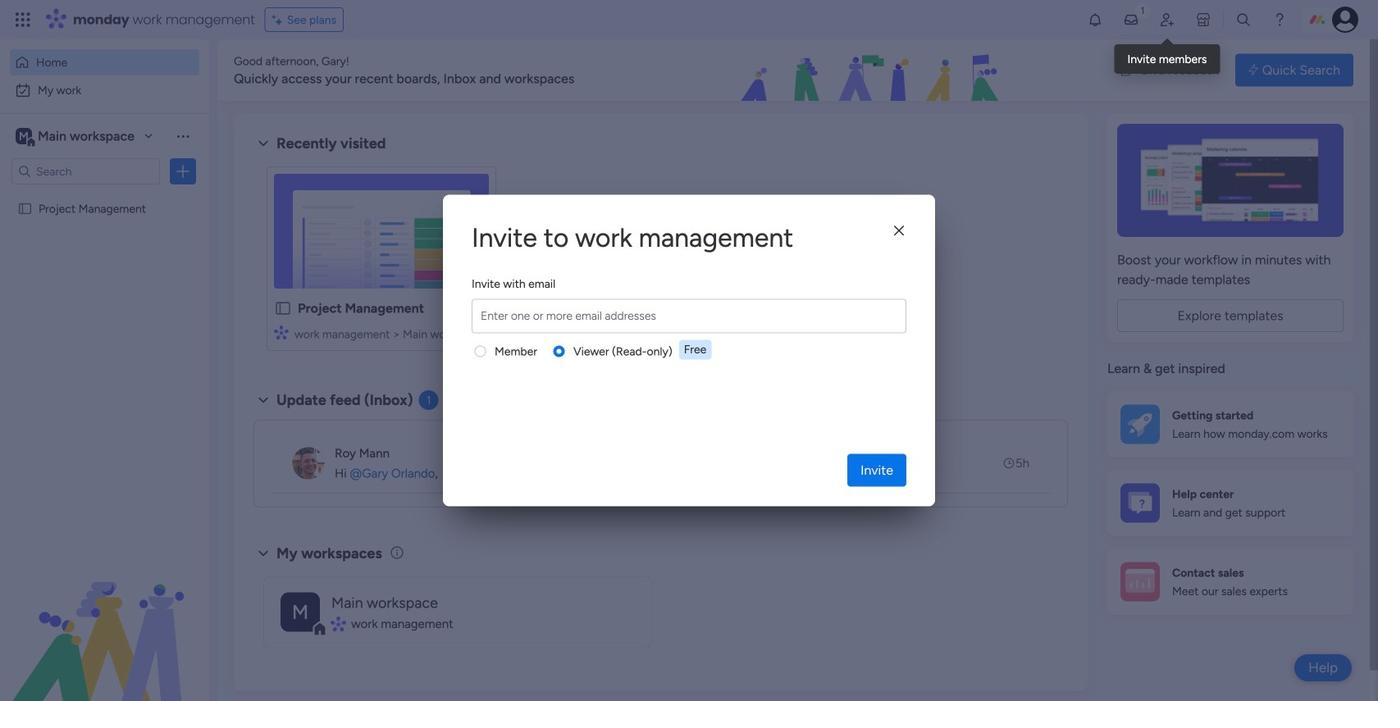 Task type: locate. For each thing, give the bounding box(es) containing it.
lottie animation element
[[644, 39, 1105, 102], [0, 536, 209, 702]]

0 horizontal spatial workspace image
[[16, 127, 32, 145]]

option
[[10, 49, 199, 76], [10, 77, 199, 103], [0, 194, 209, 197]]

public board image
[[274, 300, 292, 318]]

component image
[[274, 325, 289, 340]]

workspace image
[[16, 127, 32, 145], [281, 593, 320, 632]]

notifications image
[[1087, 11, 1104, 28]]

1 horizontal spatial lottie animation element
[[644, 39, 1105, 102]]

1 vertical spatial lottie animation image
[[0, 536, 209, 702]]

see plans image
[[272, 10, 287, 29]]

1 element
[[419, 391, 439, 410]]

1 vertical spatial option
[[10, 77, 199, 103]]

lottie animation image for right lottie animation element
[[644, 39, 1105, 102]]

1 horizontal spatial workspace image
[[281, 593, 320, 632]]

help center element
[[1108, 471, 1354, 536]]

0 vertical spatial lottie animation image
[[644, 39, 1105, 102]]

Enter one or more email addresses text field
[[476, 300, 903, 333]]

contact sales element
[[1108, 549, 1354, 615]]

gary orlando image
[[1333, 7, 1359, 33]]

list box
[[0, 192, 209, 444]]

invite members image
[[1160, 11, 1176, 28]]

0 horizontal spatial lottie animation image
[[0, 536, 209, 702]]

0 vertical spatial lottie animation element
[[644, 39, 1105, 102]]

1 horizontal spatial lottie animation image
[[644, 39, 1105, 102]]

workspace image up public board icon
[[16, 127, 32, 145]]

workspace image left component icon
[[281, 593, 320, 632]]

lottie animation image
[[644, 39, 1105, 102], [0, 536, 209, 702]]

close image
[[895, 225, 904, 237]]

help image
[[1272, 11, 1289, 28]]

close my workspaces image
[[254, 544, 273, 564]]

2 vertical spatial option
[[0, 194, 209, 197]]

select product image
[[15, 11, 31, 28]]

workspace selection element
[[16, 126, 137, 148]]

0 vertical spatial option
[[10, 49, 199, 76]]

0 horizontal spatial lottie animation element
[[0, 536, 209, 702]]



Task type: vqa. For each thing, say whether or not it's contained in the screenshot.
1st Column information icon from the bottom of the page
no



Task type: describe. For each thing, give the bounding box(es) containing it.
lottie animation image for bottom lottie animation element
[[0, 536, 209, 702]]

1 vertical spatial workspace image
[[281, 593, 320, 632]]

monday marketplace image
[[1196, 11, 1212, 28]]

getting started element
[[1108, 392, 1354, 458]]

1 vertical spatial lottie animation element
[[0, 536, 209, 702]]

v2 user feedback image
[[1121, 61, 1134, 79]]

close recently visited image
[[254, 134, 273, 153]]

search everything image
[[1236, 11, 1252, 28]]

0 vertical spatial workspace image
[[16, 127, 32, 145]]

close update feed (inbox) image
[[254, 391, 273, 410]]

v2 bolt switch image
[[1249, 61, 1259, 79]]

1 image
[[1136, 1, 1151, 19]]

Search in workspace field
[[34, 162, 137, 181]]

add to favorites image
[[465, 300, 481, 316]]

templates image image
[[1123, 124, 1339, 237]]

public board image
[[17, 201, 33, 217]]

update feed image
[[1124, 11, 1140, 28]]

component image
[[332, 617, 346, 632]]

roy mann image
[[292, 447, 325, 480]]



